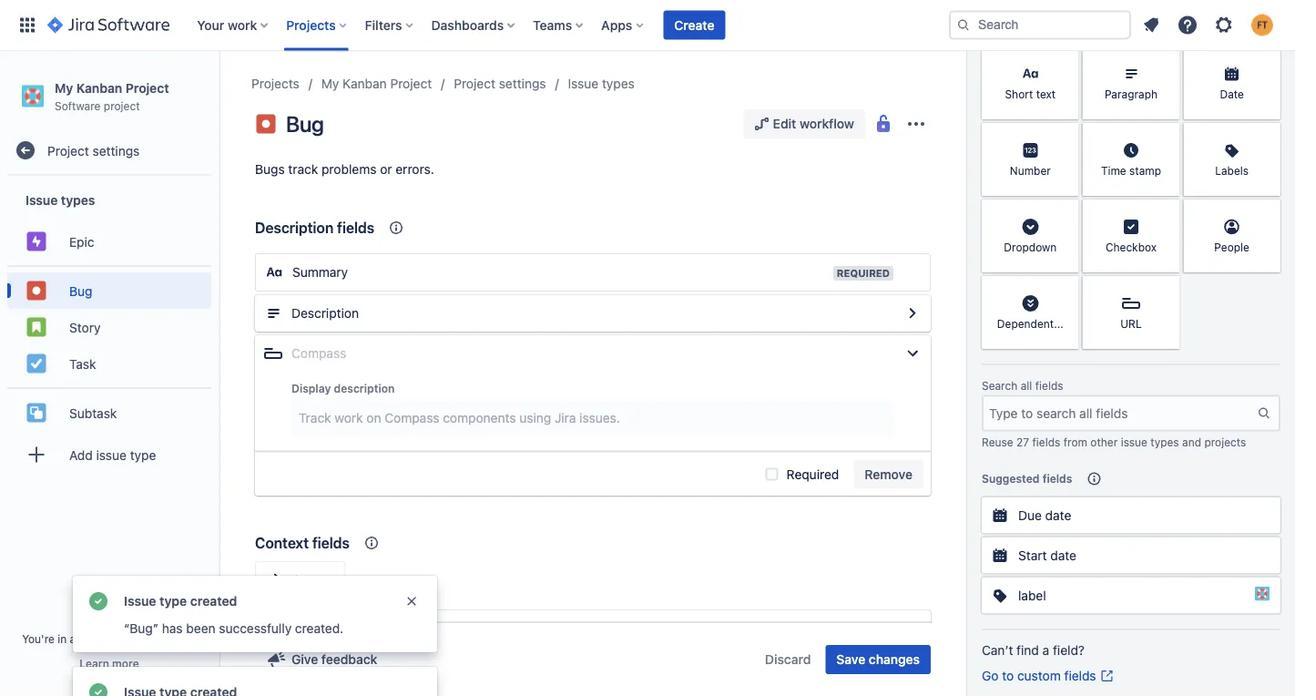 Task type: locate. For each thing, give the bounding box(es) containing it.
open field configuration image inside assignee button
[[902, 618, 924, 640]]

0 horizontal spatial issue types
[[26, 192, 95, 207]]

more information about the context fields image for context fields
[[361, 532, 383, 554]]

people
[[1215, 241, 1250, 254]]

date inside start date button
[[1051, 548, 1077, 563]]

projects for projects "link"
[[251, 76, 300, 91]]

my inside my kanban project software project
[[55, 80, 73, 95]]

created
[[190, 594, 237, 609]]

1 horizontal spatial kanban
[[343, 76, 387, 91]]

issue right other
[[1121, 436, 1148, 449]]

0 horizontal spatial issue
[[96, 447, 127, 462]]

from
[[1064, 436, 1088, 449]]

0 vertical spatial date
[[1046, 508, 1072, 523]]

issue inside group
[[26, 192, 58, 207]]

project settings link down my kanban project software project
[[7, 132, 211, 169]]

banner containing your work
[[0, 0, 1296, 51]]

bug up story
[[69, 283, 92, 298]]

my kanban project software project
[[55, 80, 169, 112]]

0 vertical spatial description
[[255, 219, 334, 236]]

subtask
[[69, 405, 117, 420]]

0 vertical spatial issue
[[568, 76, 599, 91]]

0 horizontal spatial issue
[[26, 192, 58, 207]]

save changes button
[[826, 645, 931, 674]]

kanban for my kanban project
[[343, 76, 387, 91]]

project right software
[[104, 99, 140, 112]]

group
[[7, 176, 211, 484], [7, 265, 211, 387]]

types left and
[[1151, 436, 1180, 449]]

dismiss image
[[405, 594, 419, 609]]

help image
[[1177, 14, 1199, 36]]

start
[[1019, 548, 1047, 563]]

paragraph
[[1105, 88, 1158, 101]]

go
[[982, 668, 999, 683]]

1 horizontal spatial project settings link
[[454, 73, 546, 95]]

your work button
[[192, 10, 275, 40]]

description inside button
[[292, 306, 359, 321]]

projects
[[286, 17, 336, 32], [251, 76, 300, 91]]

2 open field configuration image from the top
[[902, 618, 924, 640]]

custom
[[1018, 668, 1061, 683]]

save changes
[[837, 652, 920, 667]]

0 horizontal spatial types
[[61, 192, 95, 207]]

1 vertical spatial more information about the context fields image
[[361, 532, 383, 554]]

0 vertical spatial projects
[[286, 17, 336, 32]]

you're
[[22, 632, 55, 645]]

"bug"
[[124, 621, 159, 636]]

epic link
[[7, 223, 211, 260]]

1 vertical spatial settings
[[93, 143, 140, 158]]

date right due
[[1046, 508, 1072, 523]]

story link
[[7, 309, 211, 346]]

1 vertical spatial required
[[787, 466, 839, 482]]

0 horizontal spatial bug
[[69, 283, 92, 298]]

can't
[[982, 643, 1014, 658]]

0 horizontal spatial project
[[104, 99, 140, 112]]

1 vertical spatial types
[[61, 192, 95, 207]]

date
[[1046, 508, 1072, 523], [1051, 548, 1077, 563]]

my up software
[[55, 80, 73, 95]]

project inside my kanban project software project
[[104, 99, 140, 112]]

teams
[[533, 17, 572, 32]]

types down apps "dropdown button"
[[602, 76, 635, 91]]

fields left more information about the suggested fields image
[[1043, 473, 1073, 486]]

project settings
[[454, 76, 546, 91], [47, 143, 140, 158]]

projects
[[1205, 436, 1247, 449]]

open field configuration image inside description button
[[902, 303, 924, 324]]

types
[[602, 76, 635, 91], [61, 192, 95, 207], [1151, 436, 1180, 449]]

project settings down software
[[47, 143, 140, 158]]

0 vertical spatial open field configuration image
[[902, 303, 924, 324]]

0 vertical spatial bug
[[286, 111, 324, 137]]

a
[[70, 632, 76, 645], [1043, 643, 1050, 658]]

field?
[[1053, 643, 1085, 658]]

reuse
[[982, 436, 1014, 449]]

type inside add issue type "button"
[[130, 447, 156, 462]]

my kanban project link
[[321, 73, 432, 95]]

type up the has at the bottom of the page
[[160, 594, 187, 609]]

date right start in the bottom of the page
[[1051, 548, 1077, 563]]

settings
[[499, 76, 546, 91], [93, 143, 140, 158]]

2 horizontal spatial issue
[[568, 76, 599, 91]]

0 horizontal spatial kanban
[[76, 80, 122, 95]]

0 horizontal spatial project settings link
[[7, 132, 211, 169]]

projects inside projects popup button
[[286, 17, 336, 32]]

1 horizontal spatial issue
[[124, 594, 156, 609]]

managed
[[110, 632, 157, 645]]

project left sidebar navigation image
[[125, 80, 169, 95]]

description up compass at left
[[292, 306, 359, 321]]

0 vertical spatial issue types
[[568, 76, 635, 91]]

issue up 'epic' link
[[26, 192, 58, 207]]

work
[[228, 17, 257, 32]]

epic
[[69, 234, 94, 249]]

issue types down apps
[[568, 76, 635, 91]]

start date button
[[982, 538, 1281, 574]]

my inside my kanban project link
[[321, 76, 339, 91]]

subtask link
[[7, 395, 211, 431]]

more information image for short text
[[1056, 49, 1078, 71]]

learn
[[80, 657, 109, 670]]

project down dashboards dropdown button
[[454, 76, 496, 91]]

issue
[[568, 76, 599, 91], [26, 192, 58, 207], [124, 594, 156, 609]]

0 horizontal spatial settings
[[93, 143, 140, 158]]

more information image for dropdown
[[1056, 202, 1078, 224]]

projects link
[[251, 73, 300, 95]]

filters
[[365, 17, 402, 32]]

project down filters popup button
[[390, 76, 432, 91]]

project
[[390, 76, 432, 91], [454, 76, 496, 91], [125, 80, 169, 95], [47, 143, 89, 158]]

1 open field configuration image from the top
[[902, 303, 924, 324]]

a right find
[[1043, 643, 1050, 658]]

2 vertical spatial issue
[[124, 594, 156, 609]]

0 vertical spatial project settings link
[[454, 73, 546, 95]]

my right projects "link"
[[321, 76, 339, 91]]

team-
[[79, 632, 110, 645]]

1 vertical spatial project
[[160, 632, 197, 645]]

has
[[162, 621, 183, 636]]

description
[[255, 219, 334, 236], [292, 306, 359, 321]]

0 horizontal spatial a
[[70, 632, 76, 645]]

appswitcher icon image
[[16, 14, 38, 36]]

my for my kanban project
[[321, 76, 339, 91]]

group containing issue types
[[7, 176, 211, 484]]

0 vertical spatial more information about the context fields image
[[386, 217, 407, 239]]

2 horizontal spatial types
[[1151, 436, 1180, 449]]

more information about the context fields image
[[386, 217, 407, 239], [361, 532, 383, 554]]

more information image for people
[[1257, 202, 1279, 224]]

learn more
[[80, 657, 139, 670]]

issue
[[1121, 436, 1148, 449], [96, 447, 127, 462]]

1 horizontal spatial settings
[[499, 76, 546, 91]]

1 horizontal spatial project settings
[[454, 76, 546, 91]]

project settings down primary element
[[454, 76, 546, 91]]

problems
[[322, 162, 377, 177]]

1 vertical spatial description
[[292, 306, 359, 321]]

date inside due date button
[[1046, 508, 1072, 523]]

assignee button
[[255, 610, 931, 647]]

dependent
[[998, 318, 1054, 330]]

project settings link down primary element
[[454, 73, 546, 95]]

add
[[69, 447, 93, 462]]

issue types up epic
[[26, 192, 95, 207]]

open field configuration image
[[902, 303, 924, 324], [902, 618, 924, 640]]

jira software image
[[47, 14, 170, 36], [47, 14, 170, 36]]

more information about the context fields image down the or
[[386, 217, 407, 239]]

banner
[[0, 0, 1296, 51]]

fields left this link will be opened in a new tab icon
[[1065, 668, 1097, 683]]

1 vertical spatial projects
[[251, 76, 300, 91]]

display description
[[292, 382, 395, 395]]

labels
[[1216, 164, 1249, 177]]

projects right work
[[286, 17, 336, 32]]

due date
[[1019, 508, 1072, 523]]

story
[[69, 320, 101, 335]]

fields right 27
[[1033, 436, 1061, 449]]

more information image for paragraph
[[1157, 49, 1178, 71]]

0 vertical spatial project settings
[[454, 76, 546, 91]]

issue types
[[568, 76, 635, 91], [26, 192, 95, 207]]

project
[[104, 99, 140, 112], [160, 632, 197, 645]]

projects button
[[281, 10, 354, 40]]

issue down teams dropdown button
[[568, 76, 599, 91]]

1 vertical spatial date
[[1051, 548, 1077, 563]]

project inside my kanban project software project
[[125, 80, 169, 95]]

can't find a field?
[[982, 643, 1085, 658]]

0 horizontal spatial project settings
[[47, 143, 140, 158]]

2 group from the top
[[7, 265, 211, 387]]

kanban up software
[[76, 80, 122, 95]]

1 vertical spatial project settings link
[[7, 132, 211, 169]]

dropdown
[[1004, 241, 1057, 254]]

0 vertical spatial settings
[[499, 76, 546, 91]]

1 vertical spatial type
[[160, 594, 187, 609]]

1 horizontal spatial more information about the context fields image
[[386, 217, 407, 239]]

more information about the context fields image right context fields
[[361, 532, 383, 554]]

date for due date
[[1046, 508, 1072, 523]]

compass
[[292, 346, 346, 361]]

issue right add
[[96, 447, 127, 462]]

1 vertical spatial issue
[[26, 192, 58, 207]]

discard button
[[754, 645, 822, 674]]

fields
[[337, 219, 375, 236], [1036, 380, 1064, 393], [1033, 436, 1061, 449], [1043, 473, 1073, 486], [312, 534, 350, 552], [1065, 668, 1097, 683]]

type down subtask link
[[130, 447, 156, 462]]

text
[[1037, 88, 1056, 101]]

issue for issue types link
[[568, 76, 599, 91]]

open field configuration image up changes
[[902, 618, 924, 640]]

more information image
[[1056, 49, 1078, 71], [1157, 49, 1178, 71], [1257, 49, 1279, 71], [1257, 125, 1279, 147], [1056, 202, 1078, 224]]

1 group from the top
[[7, 176, 211, 484]]

discard
[[765, 652, 811, 667]]

remove button
[[854, 460, 924, 489]]

0 vertical spatial type
[[130, 447, 156, 462]]

due
[[1019, 508, 1042, 523]]

types up epic
[[61, 192, 95, 207]]

0 vertical spatial project
[[104, 99, 140, 112]]

task
[[69, 356, 96, 371]]

0 horizontal spatial type
[[130, 447, 156, 462]]

been
[[186, 621, 216, 636]]

more information image for time stamp
[[1157, 125, 1178, 147]]

1 horizontal spatial issue
[[1121, 436, 1148, 449]]

a right in
[[70, 632, 76, 645]]

project down issue type created
[[160, 632, 197, 645]]

more options image
[[906, 113, 928, 135]]

1 horizontal spatial a
[[1043, 643, 1050, 658]]

1 horizontal spatial type
[[160, 594, 187, 609]]

more information image
[[1056, 125, 1078, 147], [1157, 125, 1178, 147], [1157, 202, 1178, 224], [1257, 202, 1279, 224]]

settings down teams
[[499, 76, 546, 91]]

issue type created
[[124, 594, 237, 609]]

0 horizontal spatial more information about the context fields image
[[361, 532, 383, 554]]

my kanban project image
[[1256, 587, 1270, 601]]

kanban down filters
[[343, 76, 387, 91]]

create
[[675, 17, 715, 32]]

0 vertical spatial types
[[602, 76, 635, 91]]

kanban inside my kanban project software project
[[76, 80, 122, 95]]

other
[[1091, 436, 1118, 449]]

and
[[1183, 436, 1202, 449]]

suggested
[[982, 473, 1040, 486]]

created.
[[295, 621, 344, 636]]

0 horizontal spatial my
[[55, 80, 73, 95]]

description up summary
[[255, 219, 334, 236]]

1 vertical spatial bug
[[69, 283, 92, 298]]

issue up "bug"
[[124, 594, 156, 609]]

open field configuration image up the close field configuration image
[[902, 303, 924, 324]]

display
[[292, 382, 331, 395]]

give feedback button
[[255, 645, 389, 674]]

create button
[[664, 10, 726, 40]]

bug right issue type icon
[[286, 111, 324, 137]]

1 horizontal spatial my
[[321, 76, 339, 91]]

1 horizontal spatial bug
[[286, 111, 324, 137]]

1 vertical spatial open field configuration image
[[902, 618, 924, 640]]

search image
[[957, 18, 971, 32]]

issue type icon image
[[255, 113, 277, 135]]

type
[[130, 447, 156, 462], [160, 594, 187, 609]]

projects up issue type icon
[[251, 76, 300, 91]]

settings down my kanban project software project
[[93, 143, 140, 158]]

1 horizontal spatial types
[[602, 76, 635, 91]]



Task type: describe. For each thing, give the bounding box(es) containing it.
date for start date
[[1051, 548, 1077, 563]]

errors.
[[396, 162, 434, 177]]

to
[[1002, 668, 1014, 683]]

more information about the context fields image for description fields
[[386, 217, 407, 239]]

2 vertical spatial types
[[1151, 436, 1180, 449]]

find
[[1017, 643, 1040, 658]]

project down software
[[47, 143, 89, 158]]

start date
[[1019, 548, 1077, 563]]

track
[[288, 162, 318, 177]]

label button
[[982, 578, 1281, 614]]

short text
[[1005, 88, 1056, 101]]

1 horizontal spatial project
[[160, 632, 197, 645]]

primary element
[[11, 0, 949, 51]]

go to custom fields link
[[982, 667, 1115, 685]]

due date button
[[982, 497, 1281, 534]]

give feedback
[[292, 652, 378, 667]]

filters button
[[360, 10, 421, 40]]

apps
[[602, 17, 633, 32]]

open field configuration image for context fields
[[902, 618, 924, 640]]

give
[[292, 652, 318, 667]]

success image
[[87, 590, 109, 612]]

1 vertical spatial issue types
[[26, 192, 95, 207]]

your profile and settings image
[[1252, 14, 1274, 36]]

your
[[197, 17, 224, 32]]

time
[[1102, 164, 1127, 177]]

issue inside add issue type "button"
[[96, 447, 127, 462]]

bug link
[[7, 273, 211, 309]]

you're in a team-managed project
[[22, 632, 197, 645]]

Display description field
[[293, 401, 893, 434]]

task link
[[7, 346, 211, 382]]

27
[[1017, 436, 1030, 449]]

edit
[[773, 116, 797, 131]]

number
[[1010, 164, 1051, 177]]

or
[[380, 162, 392, 177]]

"bug" has been successfully created.
[[124, 621, 344, 636]]

more information image for number
[[1056, 125, 1078, 147]]

fields right all
[[1036, 380, 1064, 393]]

dashboards button
[[426, 10, 522, 40]]

0 vertical spatial required
[[837, 267, 890, 279]]

a for in
[[70, 632, 76, 645]]

time stamp
[[1102, 164, 1162, 177]]

group containing bug
[[7, 265, 211, 387]]

description
[[334, 382, 395, 395]]

close field configuration image
[[902, 343, 924, 364]]

1 horizontal spatial issue types
[[568, 76, 635, 91]]

dashboards
[[432, 17, 504, 32]]

learn more button
[[80, 656, 139, 671]]

checkbox
[[1106, 241, 1157, 254]]

fields up the status
[[312, 534, 350, 552]]

sidebar navigation image
[[199, 73, 239, 109]]

Search field
[[949, 10, 1132, 40]]

more information about the suggested fields image
[[1084, 468, 1106, 490]]

1 vertical spatial project settings
[[47, 143, 140, 158]]

reuse 27 fields from other issue types and projects
[[982, 436, 1247, 449]]

bugs
[[255, 162, 285, 177]]

stamp
[[1130, 164, 1162, 177]]

software
[[55, 99, 101, 112]]

successfully
[[219, 621, 292, 636]]

Type to search all fields text field
[[984, 397, 1257, 430]]

fields up summary
[[337, 219, 375, 236]]

settings image
[[1214, 14, 1236, 36]]

dependent ...
[[998, 318, 1064, 330]]

date
[[1220, 88, 1245, 101]]

status
[[292, 573, 330, 588]]

notifications image
[[1141, 14, 1163, 36]]

your work
[[197, 17, 257, 32]]

my for my kanban project software project
[[55, 80, 73, 95]]

workflow
[[800, 116, 855, 131]]

more information image for labels
[[1257, 125, 1279, 147]]

changes
[[869, 652, 920, 667]]

summary
[[292, 265, 348, 280]]

a for find
[[1043, 643, 1050, 658]]

go to custom fields
[[982, 668, 1097, 683]]

more information image for date
[[1257, 49, 1279, 71]]

projects for projects popup button
[[286, 17, 336, 32]]

url
[[1121, 318, 1142, 330]]

search
[[982, 380, 1018, 393]]

short
[[1005, 88, 1034, 101]]

bug inside group
[[69, 283, 92, 298]]

description for description fields
[[255, 219, 334, 236]]

success image
[[87, 682, 109, 696]]

context fields
[[255, 534, 350, 552]]

open field configuration image for description fields
[[902, 303, 924, 324]]

teams button
[[528, 10, 591, 40]]

save
[[837, 652, 866, 667]]

issue for group containing issue types
[[26, 192, 58, 207]]

apps button
[[596, 10, 651, 40]]

kanban for my kanban project software project
[[76, 80, 122, 95]]

...
[[1054, 318, 1064, 330]]

context
[[255, 534, 309, 552]]

add issue type image
[[26, 444, 47, 466]]

add issue type button
[[7, 437, 211, 473]]

edit workflow
[[773, 116, 855, 131]]

this link will be opened in a new tab image
[[1100, 669, 1115, 683]]

more
[[112, 657, 139, 670]]

feedback
[[322, 652, 378, 667]]

description button
[[255, 295, 931, 332]]

description for description
[[292, 306, 359, 321]]

suggested fields
[[982, 473, 1073, 486]]

more information image for checkbox
[[1157, 202, 1178, 224]]



Task type: vqa. For each thing, say whether or not it's contained in the screenshot.
Town within Description - Main Content Area, Start Typing To Enter Text. text field
no



